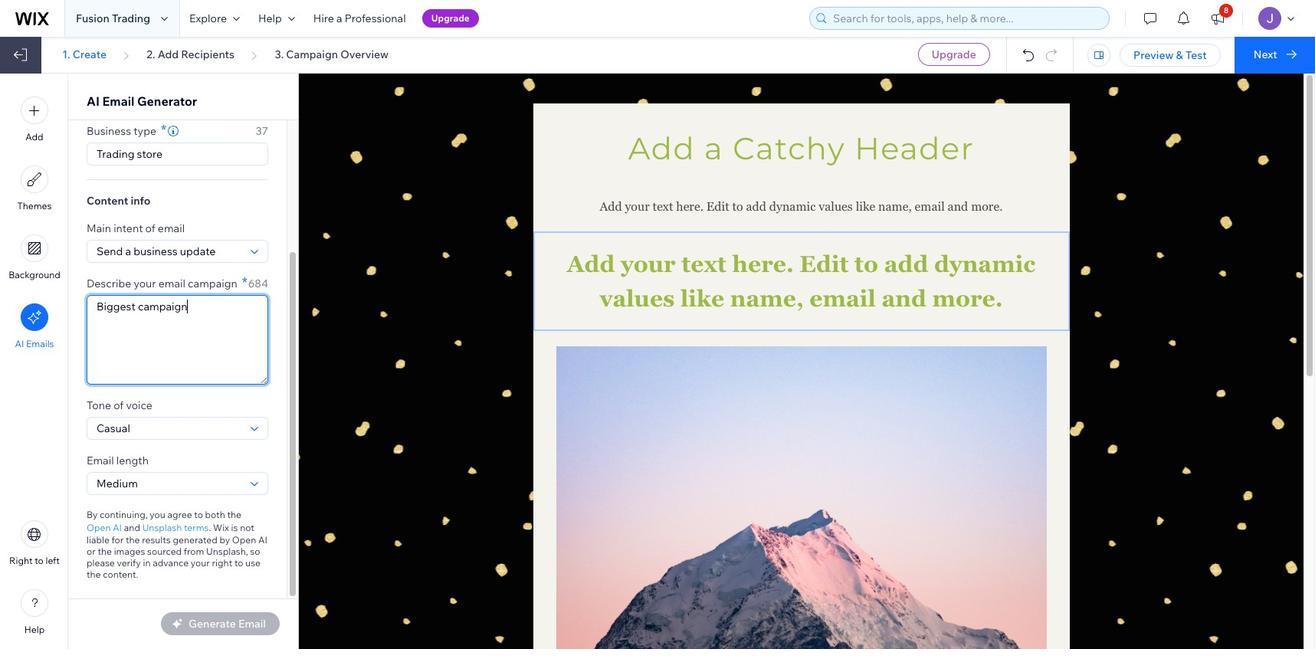 Task type: locate. For each thing, give the bounding box(es) containing it.
1 vertical spatial more.
[[932, 285, 1003, 312]]

ai up 'use'
[[258, 534, 267, 546]]

1 horizontal spatial like
[[856, 199, 875, 214]]

1 vertical spatial here.
[[732, 251, 794, 277]]

like
[[856, 199, 875, 214], [681, 285, 724, 312]]

dynamic
[[769, 199, 816, 214], [934, 251, 1036, 277]]

right
[[212, 557, 232, 569]]

here. inside add your text here. edit to add dynamic values like name, email and more.
[[732, 251, 794, 277]]

business type *
[[87, 121, 166, 139]]

1 horizontal spatial a
[[704, 130, 724, 167]]

0 vertical spatial a
[[336, 11, 342, 25]]

1 vertical spatial upgrade button
[[918, 43, 990, 66]]

professional
[[345, 11, 406, 25]]

1 horizontal spatial here.
[[732, 251, 794, 277]]

values inside add your text here. edit to add dynamic values like name, email and more.
[[600, 285, 675, 312]]

text
[[653, 199, 673, 214], [682, 251, 727, 277]]

open down not
[[232, 534, 256, 546]]

0 vertical spatial open
[[87, 522, 111, 533]]

main intent of email
[[87, 221, 185, 235]]

catchy
[[733, 130, 845, 167]]

generator
[[137, 93, 197, 109]]

edit inside add your text here. edit to add dynamic values like name, email and more.
[[800, 251, 849, 277]]

to inside '. wix is not liable for the results generated by open ai or the images sourced from unsplash, so please verify in advance your right to use the content.'
[[234, 557, 243, 569]]

*
[[161, 121, 166, 139], [242, 274, 247, 291]]

Business type field
[[92, 143, 263, 165]]

ai up the for
[[113, 522, 122, 533]]

0 vertical spatial add
[[746, 199, 766, 214]]

of right the intent
[[145, 221, 155, 235]]

open
[[87, 522, 111, 533], [232, 534, 256, 546]]

you
[[150, 509, 165, 520]]

help button
[[249, 0, 304, 37], [21, 589, 48, 635]]

0 vertical spatial name,
[[878, 199, 912, 214]]

add inside add your text here. edit to add dynamic values like name, email and more.
[[884, 251, 928, 277]]

so
[[250, 546, 260, 557]]

of
[[145, 221, 155, 235], [114, 399, 124, 412]]

1 horizontal spatial help
[[258, 11, 282, 25]]

upgrade right professional
[[431, 12, 470, 24]]

0 vertical spatial add your text here. edit to add dynamic values like name, email and more.
[[600, 199, 1003, 214]]

1 vertical spatial help
[[24, 624, 45, 635]]

wix
[[213, 522, 229, 533]]

content
[[87, 194, 128, 208]]

add
[[746, 199, 766, 214], [884, 251, 928, 277]]

1 vertical spatial of
[[114, 399, 124, 412]]

0 vertical spatial here.
[[676, 199, 704, 214]]

info
[[131, 194, 150, 208]]

help button down right to left
[[21, 589, 48, 635]]

1 vertical spatial add
[[884, 251, 928, 277]]

campaign
[[286, 48, 338, 61]]

ai emails
[[15, 338, 54, 349]]

trading
[[112, 11, 150, 25]]

* left 684
[[242, 274, 247, 291]]

0 horizontal spatial like
[[681, 285, 724, 312]]

0 horizontal spatial upgrade
[[431, 12, 470, 24]]

upgrade button down search for tools, apps, help & more... field
[[918, 43, 990, 66]]

1 vertical spatial and
[[882, 285, 926, 312]]

more.
[[971, 199, 1003, 214], [932, 285, 1003, 312]]

1 horizontal spatial edit
[[800, 251, 849, 277]]

email up business type *
[[102, 93, 134, 109]]

1 horizontal spatial values
[[819, 199, 853, 214]]

ai email generator
[[87, 93, 197, 109]]

0 vertical spatial upgrade button
[[422, 9, 479, 28]]

tone
[[87, 399, 111, 412]]

help down right to left
[[24, 624, 45, 635]]

0 horizontal spatial edit
[[706, 199, 729, 214]]

help
[[258, 11, 282, 25], [24, 624, 45, 635]]

1 horizontal spatial upgrade button
[[918, 43, 990, 66]]

help button up 3.
[[249, 0, 304, 37]]

0 horizontal spatial upgrade button
[[422, 9, 479, 28]]

describe
[[87, 277, 131, 290]]

0 vertical spatial like
[[856, 199, 875, 214]]

your inside '. wix is not liable for the results generated by open ai or the images sourced from unsplash, so please verify in advance your right to use the content.'
[[191, 557, 210, 569]]

0 horizontal spatial of
[[114, 399, 124, 412]]

0 horizontal spatial help
[[24, 624, 45, 635]]

email
[[915, 199, 945, 214], [158, 221, 185, 235], [158, 277, 185, 290], [810, 285, 876, 312]]

2 vertical spatial and
[[124, 522, 140, 533]]

add your text here. edit to add dynamic values like name, email and more.
[[600, 199, 1003, 214], [567, 251, 1041, 312]]

1 horizontal spatial name,
[[878, 199, 912, 214]]

1 vertical spatial like
[[681, 285, 724, 312]]

your inside describe your email campaign * 684
[[134, 277, 156, 290]]

tone of voice
[[87, 399, 152, 412]]

voice
[[126, 399, 152, 412]]

1 vertical spatial dynamic
[[934, 251, 1036, 277]]

Search for tools, apps, help & more... field
[[828, 8, 1104, 29]]

1 vertical spatial values
[[600, 285, 675, 312]]

ai
[[87, 93, 100, 109], [15, 338, 24, 349], [113, 522, 122, 533], [258, 534, 267, 546]]

1 vertical spatial name,
[[730, 285, 804, 312]]

unsplash terms link
[[142, 520, 209, 534]]

of right tone
[[114, 399, 124, 412]]

from
[[184, 546, 204, 557]]

open up the liable
[[87, 522, 111, 533]]

left
[[46, 555, 60, 566]]

themes button
[[17, 166, 52, 212]]

upgrade button
[[422, 9, 479, 28], [918, 43, 990, 66]]

0 vertical spatial email
[[102, 93, 134, 109]]

0 horizontal spatial text
[[653, 199, 673, 214]]

email left length
[[87, 454, 114, 467]]

1 horizontal spatial help button
[[249, 0, 304, 37]]

0 vertical spatial text
[[653, 199, 673, 214]]

add
[[158, 48, 179, 61], [628, 130, 695, 167], [26, 131, 43, 143], [600, 199, 622, 214], [567, 251, 615, 277]]

1 horizontal spatial of
[[145, 221, 155, 235]]

1 horizontal spatial upgrade
[[932, 48, 976, 61]]

intent
[[114, 221, 143, 235]]

. wix is not liable for the results generated by open ai or the images sourced from unsplash, so please verify in advance your right to use the content.
[[87, 522, 267, 580]]

ai inside by continuing, you agree to both the open ai and unsplash terms
[[113, 522, 122, 533]]

upgrade button right professional
[[422, 9, 479, 28]]

1 horizontal spatial text
[[682, 251, 727, 277]]

help up 3.
[[258, 11, 282, 25]]

0 horizontal spatial a
[[336, 11, 342, 25]]

1 horizontal spatial *
[[242, 274, 247, 291]]

1. create link
[[62, 48, 107, 61]]

a for catchy
[[704, 130, 724, 167]]

the up the is
[[227, 509, 241, 520]]

Describe your email campaign text field
[[87, 296, 267, 384]]

None field
[[92, 241, 246, 262], [92, 418, 246, 439], [92, 473, 246, 494], [92, 241, 246, 262], [92, 418, 246, 439], [92, 473, 246, 494]]

2 horizontal spatial and
[[948, 199, 968, 214]]

1 vertical spatial help button
[[21, 589, 48, 635]]

0 vertical spatial edit
[[706, 199, 729, 214]]

ai inside '. wix is not liable for the results generated by open ai or the images sourced from unsplash, so please verify in advance your right to use the content.'
[[258, 534, 267, 546]]

1 horizontal spatial add
[[884, 251, 928, 277]]

0 vertical spatial *
[[161, 121, 166, 139]]

upgrade for the top upgrade button
[[431, 12, 470, 24]]

edit
[[706, 199, 729, 214], [800, 251, 849, 277]]

and
[[948, 199, 968, 214], [882, 285, 926, 312], [124, 522, 140, 533]]

upgrade down search for tools, apps, help & more... field
[[932, 48, 976, 61]]

2. add recipients link
[[147, 48, 235, 61]]

1 vertical spatial text
[[682, 251, 727, 277]]

1 horizontal spatial and
[[882, 285, 926, 312]]

preview
[[1134, 48, 1174, 62]]

0 vertical spatial of
[[145, 221, 155, 235]]

email length
[[87, 454, 149, 467]]

a left catchy
[[704, 130, 724, 167]]

next
[[1254, 48, 1277, 61]]

* right type
[[161, 121, 166, 139]]

content info
[[87, 194, 150, 208]]

1 vertical spatial open
[[232, 534, 256, 546]]

by
[[219, 534, 230, 546]]

0 horizontal spatial open
[[87, 522, 111, 533]]

email
[[102, 93, 134, 109], [87, 454, 114, 467]]

the
[[227, 509, 241, 520], [126, 534, 140, 546], [98, 546, 112, 557], [87, 569, 101, 580]]

0 vertical spatial upgrade
[[431, 12, 470, 24]]

1 vertical spatial upgrade
[[932, 48, 976, 61]]

a right hire
[[336, 11, 342, 25]]

for
[[112, 534, 124, 546]]

campaign
[[188, 277, 237, 290]]

ai left the emails
[[15, 338, 24, 349]]

your
[[625, 199, 650, 214], [621, 251, 676, 277], [134, 277, 156, 290], [191, 557, 210, 569]]

next button
[[1234, 37, 1315, 74]]

1 horizontal spatial dynamic
[[934, 251, 1036, 277]]

1 horizontal spatial open
[[232, 534, 256, 546]]

0 horizontal spatial values
[[600, 285, 675, 312]]

0 vertical spatial and
[[948, 199, 968, 214]]

0 horizontal spatial and
[[124, 522, 140, 533]]

here.
[[676, 199, 704, 214], [732, 251, 794, 277]]

verify
[[117, 557, 141, 569]]

1 vertical spatial edit
[[800, 251, 849, 277]]

preview & test
[[1134, 48, 1207, 62]]

right
[[9, 555, 33, 566]]

0 horizontal spatial dynamic
[[769, 199, 816, 214]]

to
[[732, 199, 743, 214], [855, 251, 878, 277], [194, 509, 203, 520], [35, 555, 44, 566], [234, 557, 243, 569]]

1 vertical spatial a
[[704, 130, 724, 167]]

a
[[336, 11, 342, 25], [704, 130, 724, 167]]



Task type: vqa. For each thing, say whether or not it's contained in the screenshot.
right like
yes



Task type: describe. For each thing, give the bounding box(es) containing it.
8
[[1224, 5, 1229, 15]]

open inside by continuing, you agree to both the open ai and unsplash terms
[[87, 522, 111, 533]]

themes
[[17, 200, 52, 212]]

1 vertical spatial add your text here. edit to add dynamic values like name, email and more.
[[567, 251, 1041, 312]]

0 vertical spatial more.
[[971, 199, 1003, 214]]

background
[[9, 269, 60, 280]]

not
[[240, 522, 254, 533]]

2. add recipients
[[147, 48, 235, 61]]

and inside add your text here. edit to add dynamic values like name, email and more.
[[882, 285, 926, 312]]

advance
[[153, 557, 189, 569]]

images
[[114, 546, 145, 557]]

0 horizontal spatial help button
[[21, 589, 48, 635]]

add inside add your text here. edit to add dynamic values like name, email and more.
[[567, 251, 615, 277]]

generated
[[173, 534, 217, 546]]

preview & test button
[[1120, 44, 1221, 67]]

email inside add your text here. edit to add dynamic values like name, email and more.
[[810, 285, 876, 312]]

test
[[1186, 48, 1207, 62]]

is
[[231, 522, 238, 533]]

ai emails button
[[15, 303, 54, 349]]

3.
[[275, 48, 284, 61]]

results
[[142, 534, 171, 546]]

hire
[[313, 11, 334, 25]]

use
[[245, 557, 261, 569]]

main
[[87, 221, 111, 235]]

the inside by continuing, you agree to both the open ai and unsplash terms
[[227, 509, 241, 520]]

terms
[[184, 522, 209, 533]]

content.
[[103, 569, 138, 580]]

0 vertical spatial help button
[[249, 0, 304, 37]]

fusion
[[76, 11, 109, 25]]

business
[[87, 124, 131, 138]]

dynamic inside add your text here. edit to add dynamic values like name, email and more.
[[934, 251, 1036, 277]]

or
[[87, 546, 96, 557]]

header
[[855, 130, 974, 167]]

3. campaign overview
[[275, 48, 389, 61]]

add button
[[21, 97, 48, 143]]

right to left button
[[9, 520, 60, 566]]

upgrade for upgrade button to the bottom
[[932, 48, 976, 61]]

1. create
[[62, 48, 107, 61]]

1.
[[62, 48, 70, 61]]

ai up business
[[87, 93, 100, 109]]

2.
[[147, 48, 155, 61]]

add inside button
[[26, 131, 43, 143]]

0 horizontal spatial add
[[746, 199, 766, 214]]

the right or
[[98, 546, 112, 557]]

add a catchy header
[[628, 130, 974, 167]]

explore
[[189, 11, 227, 25]]

email inside describe your email campaign * 684
[[158, 277, 185, 290]]

fusion trading
[[76, 11, 150, 25]]

to inside add your text here. edit to add dynamic values like name, email and more.
[[855, 251, 878, 277]]

0 vertical spatial dynamic
[[769, 199, 816, 214]]

unsplash
[[142, 522, 182, 533]]

type
[[134, 124, 156, 138]]

agree
[[167, 509, 192, 520]]

0 horizontal spatial here.
[[676, 199, 704, 214]]

ai inside button
[[15, 338, 24, 349]]

emails
[[26, 338, 54, 349]]

8 button
[[1201, 0, 1235, 37]]

0 horizontal spatial name,
[[730, 285, 804, 312]]

.
[[209, 522, 211, 533]]

both
[[205, 509, 225, 520]]

and inside by continuing, you agree to both the open ai and unsplash terms
[[124, 522, 140, 533]]

1 vertical spatial *
[[242, 274, 247, 291]]

right to left
[[9, 555, 60, 566]]

hire a professional link
[[304, 0, 415, 37]]

to inside button
[[35, 555, 44, 566]]

overview
[[340, 48, 389, 61]]

the right the for
[[126, 534, 140, 546]]

a for professional
[[336, 11, 342, 25]]

open ai link
[[87, 520, 122, 534]]

sourced
[[147, 546, 182, 557]]

0 vertical spatial help
[[258, 11, 282, 25]]

recipients
[[181, 48, 235, 61]]

37
[[256, 124, 268, 138]]

1 vertical spatial email
[[87, 454, 114, 467]]

by
[[87, 509, 98, 520]]

describe your email campaign * 684
[[87, 274, 268, 291]]

to inside by continuing, you agree to both the open ai and unsplash terms
[[194, 509, 203, 520]]

continuing,
[[100, 509, 148, 520]]

please
[[87, 557, 115, 569]]

0 vertical spatial values
[[819, 199, 853, 214]]

in
[[143, 557, 151, 569]]

0 horizontal spatial *
[[161, 121, 166, 139]]

background button
[[9, 235, 60, 280]]

create
[[73, 48, 107, 61]]

684
[[248, 277, 268, 290]]

open inside '. wix is not liable for the results generated by open ai or the images sourced from unsplash, so please verify in advance your right to use the content.'
[[232, 534, 256, 546]]

text inside add your text here. edit to add dynamic values like name, email and more.
[[682, 251, 727, 277]]

the down or
[[87, 569, 101, 580]]

unsplash,
[[206, 546, 248, 557]]

&
[[1176, 48, 1183, 62]]

hire a professional
[[313, 11, 406, 25]]

liable
[[87, 534, 109, 546]]

length
[[116, 454, 149, 467]]

by continuing, you agree to both the open ai and unsplash terms
[[87, 509, 241, 533]]

3. campaign overview link
[[275, 48, 389, 61]]

your inside add your text here. edit to add dynamic values like name, email and more.
[[621, 251, 676, 277]]



